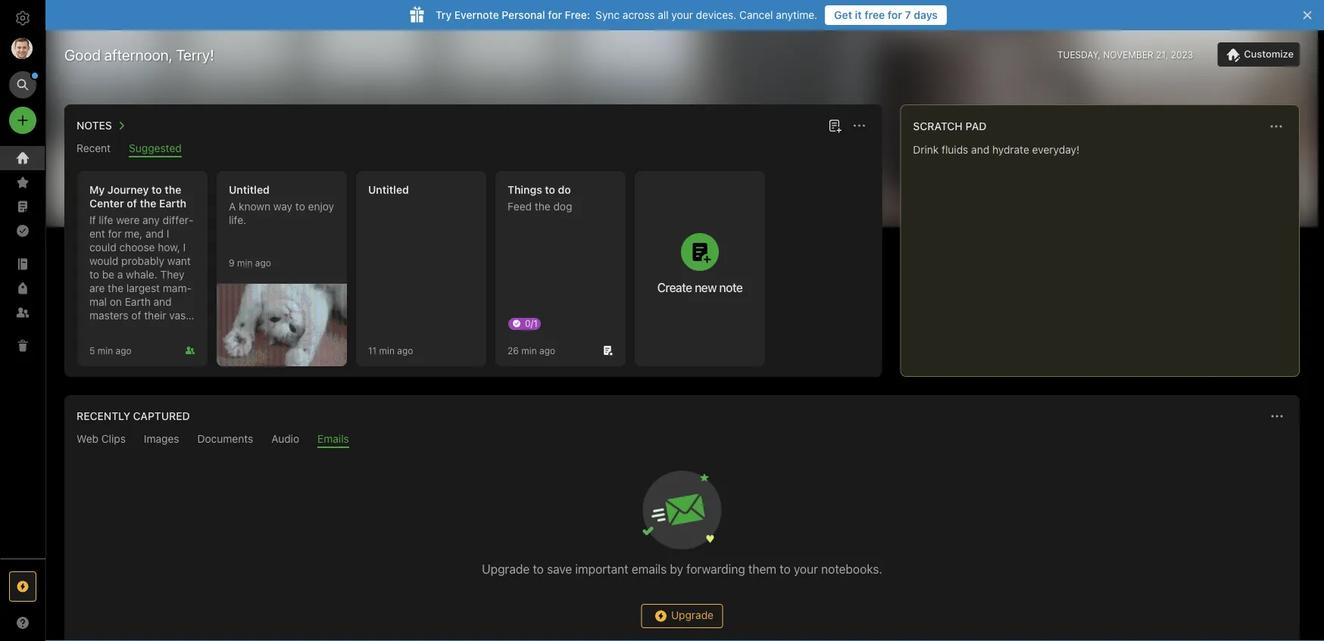 Task type: locate. For each thing, give the bounding box(es) containing it.
for left 7
[[888, 9, 902, 21]]

mam
[[163, 282, 192, 295]]

documents tab
[[197, 433, 253, 448]]

min right 9
[[237, 258, 253, 268]]

2023
[[1171, 49, 1193, 60]]

were
[[116, 214, 140, 227]]

important
[[575, 562, 629, 577]]

tuesday, november 21, 2023
[[1058, 49, 1193, 60]]

tab list containing recent
[[67, 142, 879, 158]]

center
[[89, 197, 124, 210]]

sync
[[596, 9, 620, 21]]

all
[[658, 9, 669, 21]]

dog
[[553, 200, 572, 213]]

their
[[144, 309, 166, 322]]

earth up differ
[[159, 197, 186, 210]]

emails
[[632, 562, 667, 577]]

for inside the my journey to the center of the earth if life were any differ ent for me, and i could choose how, i would probably want to be a whale. they are the largest mam mal on earth and masters of their vast d...
[[108, 228, 122, 240]]

of down journey at the left of the page
[[127, 197, 137, 210]]

0 vertical spatial i
[[166, 228, 169, 240]]

ent
[[89, 214, 194, 240]]

and
[[145, 228, 164, 240], [153, 296, 172, 308]]

to right journey at the left of the page
[[152, 184, 162, 196]]

ago for 9 min ago
[[255, 258, 271, 268]]

ago right 11
[[397, 345, 413, 356]]

recently
[[77, 410, 130, 423]]

for down life
[[108, 228, 122, 240]]

new
[[695, 280, 717, 295]]

suggested tab
[[129, 142, 182, 158]]

1 horizontal spatial for
[[548, 9, 562, 21]]

probably
[[121, 255, 164, 267]]

min for 26
[[521, 345, 537, 356]]

images tab
[[144, 433, 179, 448]]

2 tab list from the top
[[67, 433, 1297, 448]]

scratch pad
[[913, 120, 987, 133]]

known
[[239, 200, 271, 213]]

upgrade inside button
[[671, 609, 714, 622]]

recent
[[77, 142, 111, 155]]

0 horizontal spatial i
[[166, 228, 169, 240]]

web clips
[[77, 433, 126, 445]]

upgrade for upgrade
[[671, 609, 714, 622]]

0 horizontal spatial upgrade
[[482, 562, 530, 577]]

get it free for 7 days
[[834, 9, 938, 21]]

0 vertical spatial upgrade
[[482, 562, 530, 577]]

get it free for 7 days button
[[825, 5, 947, 25]]

days
[[914, 9, 938, 21]]

i up how,
[[166, 228, 169, 240]]

could
[[89, 241, 116, 254]]

my
[[89, 184, 105, 196]]

emails
[[318, 433, 349, 445]]

more actions image for scratch pad
[[1267, 117, 1286, 136]]

recently captured button
[[73, 408, 190, 426]]

more actions field for recently captured
[[1267, 406, 1288, 427]]

settings image
[[14, 9, 32, 27]]

try evernote personal for free: sync across all your devices. cancel anytime.
[[436, 9, 818, 21]]

ago right 9
[[255, 258, 271, 268]]

way
[[273, 200, 293, 213]]

for for free:
[[548, 9, 562, 21]]

upgrade to save important emails by forwarding them to your notebooks.
[[482, 562, 882, 577]]

customize button
[[1218, 42, 1300, 67]]

and down any
[[145, 228, 164, 240]]

d...
[[89, 323, 105, 336]]

earth
[[159, 197, 186, 210], [125, 296, 151, 308]]

ago right 26
[[539, 345, 555, 356]]

more actions image
[[1267, 117, 1286, 136], [1268, 408, 1286, 426]]

untitled a known way to enjoy life.
[[229, 184, 334, 227]]

min right 26
[[521, 345, 537, 356]]

ago right 5
[[116, 345, 132, 356]]

2 horizontal spatial for
[[888, 9, 902, 21]]

thumbnail image
[[217, 284, 347, 367]]

1 tab list from the top
[[67, 142, 879, 158]]

of
[[127, 197, 137, 210], [131, 309, 141, 322]]

9 min ago
[[229, 258, 271, 268]]

try
[[436, 9, 452, 21]]

for left free:
[[548, 9, 562, 21]]

create new note button
[[635, 171, 765, 367]]

untitled inside untitled a known way to enjoy life.
[[229, 184, 270, 196]]

do
[[558, 184, 571, 196]]

to left save on the left of the page
[[533, 562, 544, 577]]

web clips tab
[[77, 433, 126, 448]]

1 vertical spatial upgrade
[[671, 609, 714, 622]]

min
[[237, 258, 253, 268], [98, 345, 113, 356], [379, 345, 395, 356], [521, 345, 537, 356]]

me,
[[124, 228, 143, 240]]

november
[[1103, 49, 1154, 60]]

5 min ago
[[89, 345, 132, 356]]

to inside untitled a known way to enjoy life.
[[295, 200, 305, 213]]

to left do
[[545, 184, 555, 196]]

upgrade left save on the left of the page
[[482, 562, 530, 577]]

pad
[[966, 120, 987, 133]]

1 horizontal spatial upgrade
[[671, 609, 714, 622]]

on
[[110, 296, 122, 308]]

min right 5
[[98, 345, 113, 356]]

i
[[166, 228, 169, 240], [183, 241, 186, 254]]

untitled for untitled a known way to enjoy life.
[[229, 184, 270, 196]]

the up on
[[108, 282, 124, 295]]

0 horizontal spatial for
[[108, 228, 122, 240]]

i up want
[[183, 241, 186, 254]]

1 untitled from the left
[[229, 184, 270, 196]]

life.
[[229, 214, 246, 227]]

0 vertical spatial of
[[127, 197, 137, 210]]

for
[[548, 9, 562, 21], [888, 9, 902, 21], [108, 228, 122, 240]]

1 vertical spatial tab list
[[67, 433, 1297, 448]]

untitled
[[229, 184, 270, 196], [368, 184, 409, 196]]

0 vertical spatial earth
[[159, 197, 186, 210]]

21,
[[1156, 49, 1168, 60]]

min for 9
[[237, 258, 253, 268]]

of left their
[[131, 309, 141, 322]]

masters
[[89, 309, 129, 322]]

1 horizontal spatial earth
[[159, 197, 186, 210]]

upgrade for upgrade to save important emails by forwarding them to your notebooks.
[[482, 562, 530, 577]]

0 horizontal spatial untitled
[[229, 184, 270, 196]]

1 vertical spatial and
[[153, 296, 172, 308]]

untitled for untitled
[[368, 184, 409, 196]]

0 vertical spatial tab list
[[67, 142, 879, 158]]

tab list containing web clips
[[67, 433, 1297, 448]]

1 horizontal spatial i
[[183, 241, 186, 254]]

earth down largest
[[125, 296, 151, 308]]

upgrade image
[[14, 578, 32, 596]]

create
[[657, 280, 692, 295]]

0 horizontal spatial your
[[671, 9, 693, 21]]

ago for 11 min ago
[[397, 345, 413, 356]]

0 vertical spatial more actions image
[[1267, 117, 1286, 136]]

your right the them
[[794, 562, 818, 577]]

tab list
[[67, 142, 879, 158], [67, 433, 1297, 448]]

2 untitled from the left
[[368, 184, 409, 196]]

1 horizontal spatial untitled
[[368, 184, 409, 196]]

to
[[152, 184, 162, 196], [545, 184, 555, 196], [295, 200, 305, 213], [89, 269, 99, 281], [533, 562, 544, 577], [780, 562, 791, 577]]

be
[[102, 269, 114, 281]]

min right 11
[[379, 345, 395, 356]]

7
[[905, 9, 911, 21]]

the left dog
[[535, 200, 550, 213]]

clips
[[101, 433, 126, 445]]

to inside things to do feed the dog
[[545, 184, 555, 196]]

for inside button
[[888, 9, 902, 21]]

to right "way"
[[295, 200, 305, 213]]

tree
[[0, 146, 45, 558]]

enjoy
[[308, 200, 334, 213]]

across
[[623, 9, 655, 21]]

home image
[[14, 149, 32, 167]]

emails tab panel
[[64, 448, 1300, 642]]

1 vertical spatial earth
[[125, 296, 151, 308]]

your right "all"
[[671, 9, 693, 21]]

to right the them
[[780, 562, 791, 577]]

customize
[[1244, 48, 1294, 60]]

if
[[89, 214, 96, 227]]

More actions field
[[849, 115, 870, 136], [1266, 116, 1287, 137], [1267, 406, 1288, 427]]

suggested tab panel
[[64, 158, 882, 377]]

1 horizontal spatial your
[[794, 562, 818, 577]]

terry!
[[176, 45, 214, 63]]

1 vertical spatial your
[[794, 562, 818, 577]]

want
[[167, 255, 191, 267]]

1 vertical spatial more actions image
[[1268, 408, 1286, 426]]

and up their
[[153, 296, 172, 308]]

ago
[[255, 258, 271, 268], [116, 345, 132, 356], [397, 345, 413, 356], [539, 345, 555, 356]]

scratch pad button
[[910, 117, 987, 136]]

upgrade down upgrade to save important emails by forwarding them to your notebooks.
[[671, 609, 714, 622]]



Task type: describe. For each thing, give the bounding box(es) containing it.
Account field
[[0, 33, 45, 64]]

account image
[[11, 38, 33, 59]]

click to expand image
[[39, 614, 50, 632]]

whale.
[[126, 269, 157, 281]]

get
[[834, 9, 852, 21]]

life
[[99, 214, 113, 227]]

cancel
[[739, 9, 773, 21]]

emails tab
[[318, 433, 349, 448]]

forwarding
[[687, 562, 745, 577]]

the inside things to do feed the dog
[[535, 200, 550, 213]]

0 vertical spatial and
[[145, 228, 164, 240]]

min for 11
[[379, 345, 395, 356]]

1 vertical spatial i
[[183, 241, 186, 254]]

choose
[[119, 241, 155, 254]]

0 horizontal spatial earth
[[125, 296, 151, 308]]

your inside emails tab panel
[[794, 562, 818, 577]]

feed
[[508, 200, 532, 213]]

audio
[[271, 433, 299, 445]]

scratch
[[913, 120, 963, 133]]

captured
[[133, 410, 190, 423]]

free:
[[565, 9, 590, 21]]

them
[[748, 562, 777, 577]]

the up any
[[140, 197, 156, 210]]

save
[[547, 562, 572, 577]]

26 min ago
[[508, 345, 555, 356]]

1 vertical spatial of
[[131, 309, 141, 322]]

more actions field for scratch pad
[[1266, 116, 1287, 137]]

notes
[[77, 119, 112, 132]]

min for 5
[[98, 345, 113, 356]]

tab list for notes
[[67, 142, 879, 158]]

journey
[[107, 184, 149, 196]]

the up differ
[[165, 184, 181, 196]]

mal
[[89, 282, 192, 308]]

tab list for recently captured
[[67, 433, 1297, 448]]

recent tab
[[77, 142, 111, 158]]

upgrade button
[[641, 605, 723, 629]]

recently captured
[[77, 410, 190, 423]]

11 min ago
[[368, 345, 413, 356]]

to up are
[[89, 269, 99, 281]]

audio tab
[[271, 433, 299, 448]]

images
[[144, 433, 179, 445]]

anytime.
[[776, 9, 818, 21]]

they
[[160, 269, 185, 281]]

0/1
[[525, 318, 538, 329]]

afternoon,
[[104, 45, 172, 63]]

are
[[89, 282, 105, 295]]

how,
[[158, 241, 180, 254]]

it
[[855, 9, 862, 21]]

ago for 5 min ago
[[116, 345, 132, 356]]

note
[[719, 280, 743, 295]]

0 vertical spatial your
[[671, 9, 693, 21]]

WHAT'S NEW field
[[0, 611, 45, 636]]

good
[[64, 45, 101, 63]]

tuesday,
[[1058, 49, 1101, 60]]

suggested
[[129, 142, 182, 155]]

any
[[143, 214, 160, 227]]

notes button
[[73, 117, 130, 135]]

devices.
[[696, 9, 737, 21]]

ago for 26 min ago
[[539, 345, 555, 356]]

5
[[89, 345, 95, 356]]

differ
[[163, 214, 194, 227]]

notebooks.
[[821, 562, 882, 577]]

9
[[229, 258, 235, 268]]

things to do feed the dog
[[508, 184, 572, 213]]

good afternoon, terry!
[[64, 45, 214, 63]]

things
[[508, 184, 542, 196]]

11
[[368, 345, 377, 356]]

my journey to the center of the earth if life were any differ ent for me, and i could choose how, i would probably want to be a whale. they are the largest mam mal on earth and masters of their vast d...
[[89, 184, 194, 336]]

a
[[229, 200, 236, 213]]

evernote
[[454, 9, 499, 21]]

largest
[[126, 282, 160, 295]]

by
[[670, 562, 683, 577]]

free
[[865, 9, 885, 21]]

26
[[508, 345, 519, 356]]

more actions image for recently captured
[[1268, 408, 1286, 426]]

more actions image
[[850, 117, 868, 135]]

Start writing… text field
[[913, 143, 1298, 364]]

would
[[89, 255, 118, 267]]

for for 7
[[888, 9, 902, 21]]

documents
[[197, 433, 253, 445]]

a
[[117, 269, 123, 281]]

personal
[[502, 9, 545, 21]]



Task type: vqa. For each thing, say whether or not it's contained in the screenshot.
the masters
yes



